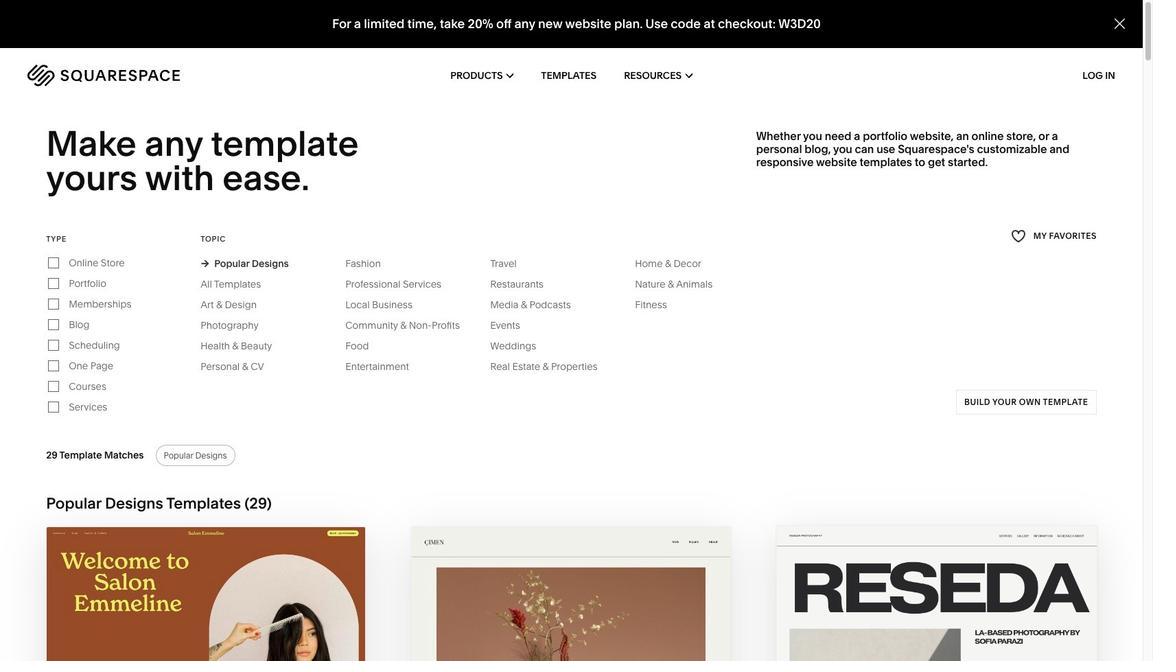 Task type: vqa. For each thing, say whether or not it's contained in the screenshot.
ÇIMEN image
yes



Task type: describe. For each thing, give the bounding box(es) containing it.
reseda image
[[776, 525, 1098, 661]]

çimen image
[[412, 527, 731, 661]]



Task type: locate. For each thing, give the bounding box(es) containing it.
main content
[[0, 0, 1154, 661]]

emmeline image
[[47, 527, 366, 661]]



